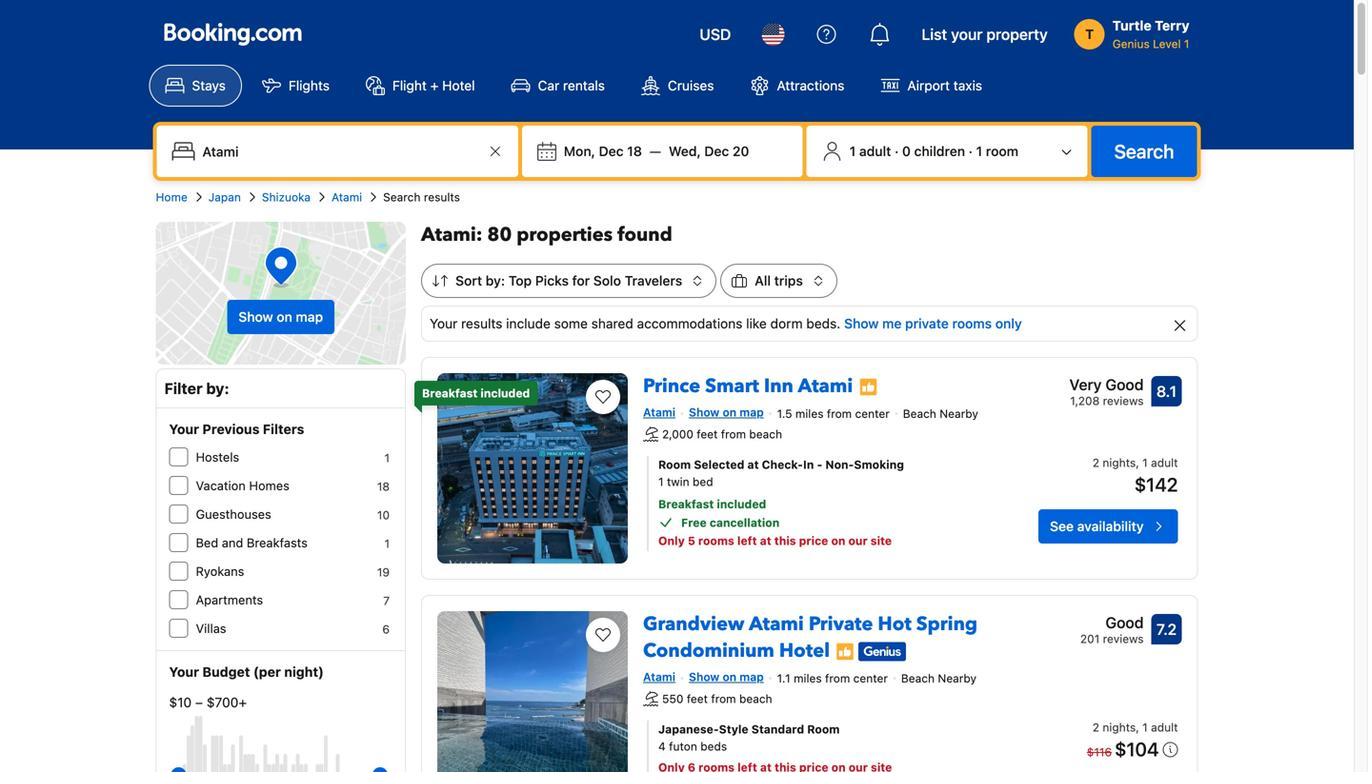 Task type: locate. For each thing, give the bounding box(es) containing it.
feet for grandview
[[687, 693, 708, 706]]

0 vertical spatial center
[[855, 407, 890, 421]]

by: for filter
[[206, 380, 229, 398]]

this property is part of our preferred partner program. it's committed to providing excellent service and good value. it'll pay us a higher commission if you make a booking. image
[[836, 643, 855, 662]]

adult left 0
[[860, 143, 892, 159]]

1 horizontal spatial hotel
[[780, 639, 830, 665]]

1 horizontal spatial rooms
[[953, 316, 992, 332]]

, up '$104'
[[1136, 721, 1140, 735]]

beach for atami
[[740, 693, 773, 706]]

search results updated. atami: 80 properties found. element
[[421, 222, 1198, 249]]

dec left 20
[[705, 143, 729, 159]]

18 left —
[[627, 143, 642, 159]]

very good 1,208 reviews
[[1070, 376, 1144, 408]]

1 right level
[[1185, 37, 1190, 51]]

properties
[[517, 222, 613, 248]]

0 horizontal spatial at
[[748, 458, 759, 472]]

1 horizontal spatial breakfast
[[659, 498, 714, 511]]

nights up '$104'
[[1103, 721, 1136, 735]]

0 horizontal spatial dec
[[599, 143, 624, 159]]

1 , from the top
[[1136, 456, 1140, 470]]

1 vertical spatial hotel
[[780, 639, 830, 665]]

nearby down spring
[[938, 672, 977, 686]]

·
[[895, 143, 899, 159], [969, 143, 973, 159]]

reviews inside very good 1,208 reviews
[[1103, 395, 1144, 408]]

japan link
[[209, 189, 241, 206]]

shizuoka link
[[262, 189, 311, 206]]

rooms down free cancellation on the bottom
[[698, 534, 735, 548]]

found
[[618, 222, 673, 248]]

price
[[799, 534, 829, 548]]

18 up 10
[[377, 480, 390, 494]]

2 2 from the top
[[1093, 721, 1100, 735]]

1 horizontal spatial at
[[760, 534, 772, 548]]

search for search results
[[383, 191, 421, 204]]

vacation homes
[[196, 479, 290, 493]]

1 left room
[[977, 143, 983, 159]]

by: left 'top'
[[486, 273, 505, 289]]

0 vertical spatial miles
[[796, 407, 824, 421]]

good
[[1106, 376, 1144, 394], [1106, 614, 1144, 632]]

beach for smart
[[750, 428, 783, 441]]

0 horizontal spatial search
[[383, 191, 421, 204]]

children
[[915, 143, 965, 159]]

—
[[650, 143, 661, 159]]

dorm
[[771, 316, 803, 332]]

included down include
[[481, 387, 530, 400]]

1 inside 1 twin bed breakfast included
[[659, 475, 664, 489]]

your for your results include some shared accommodations like dorm beds. show me private rooms only
[[430, 316, 458, 332]]

genius discounts available at this property. image
[[859, 643, 906, 662], [859, 643, 906, 662]]

1 vertical spatial feet
[[687, 693, 708, 706]]

room
[[986, 143, 1019, 159]]

reviews right "201"
[[1103, 633, 1144, 646]]

1 vertical spatial beach
[[902, 672, 935, 686]]

0 vertical spatial adult
[[860, 143, 892, 159]]

2,000 feet from beach
[[662, 428, 783, 441]]

nights for 2 nights , 1 adult
[[1103, 721, 1136, 735]]

2 inside "2 nights , 1 adult $142"
[[1093, 456, 1100, 470]]

results for your
[[461, 316, 503, 332]]

2 vertical spatial your
[[169, 665, 199, 680]]

your down sort
[[430, 316, 458, 332]]

your up $10 at the bottom left of page
[[169, 665, 199, 680]]

hotel inside the grandview atami private hot spring condominium hotel
[[780, 639, 830, 665]]

1 reviews from the top
[[1103, 395, 1144, 408]]

results down sort
[[461, 316, 503, 332]]

2
[[1093, 456, 1100, 470], [1093, 721, 1100, 735]]

1.5
[[777, 407, 793, 421]]

selected
[[694, 458, 745, 472]]

flight + hotel
[[393, 78, 475, 93]]

all trips
[[755, 273, 803, 289]]

filter
[[164, 380, 203, 398]]

2 good from the top
[[1106, 614, 1144, 632]]

your for your previous filters
[[169, 422, 199, 437]]

1 down 10
[[385, 538, 390, 551]]

this
[[775, 534, 796, 548]]

, up the $142
[[1136, 456, 1140, 470]]

1 vertical spatial your
[[169, 422, 199, 437]]

0 vertical spatial nearby
[[940, 407, 979, 421]]

group
[[179, 761, 380, 773]]

1 vertical spatial included
[[717, 498, 767, 511]]

check-
[[762, 458, 803, 472]]

0 vertical spatial at
[[748, 458, 759, 472]]

center up smoking
[[855, 407, 890, 421]]

your
[[430, 316, 458, 332], [169, 422, 199, 437], [169, 665, 199, 680]]

results
[[424, 191, 460, 204], [461, 316, 503, 332]]

show on map
[[239, 309, 323, 325], [689, 406, 764, 419], [689, 671, 764, 684]]

0 vertical spatial search
[[1115, 140, 1175, 162]]

dec right mon,
[[599, 143, 624, 159]]

from up non-
[[827, 407, 852, 421]]

beach nearby for grandview atami private hot spring condominium hotel
[[902, 672, 977, 686]]

$10 – $700+
[[169, 695, 247, 711]]

1 horizontal spatial by:
[[486, 273, 505, 289]]

picks
[[535, 273, 569, 289]]

2 nights from the top
[[1103, 721, 1136, 735]]

previous
[[203, 422, 260, 437]]

reviews right '1,208'
[[1103, 395, 1144, 408]]

room selected at check-in - non-smoking link
[[659, 456, 981, 473]]

hotel up 1.1
[[780, 639, 830, 665]]

atami up 1.1
[[749, 612, 804, 638]]

nights
[[1103, 456, 1136, 470], [1103, 721, 1136, 735]]

your down filter
[[169, 422, 199, 437]]

0 vertical spatial room
[[659, 458, 691, 472]]

show on map button
[[227, 300, 335, 335]]

by: right filter
[[206, 380, 229, 398]]

me
[[883, 316, 902, 332]]

1 vertical spatial reviews
[[1103, 633, 1144, 646]]

1 vertical spatial adult
[[1151, 456, 1178, 470]]

2 down '1,208'
[[1093, 456, 1100, 470]]

beach up japanese-style standard room in the bottom of the page
[[740, 693, 773, 706]]

atami up 550
[[643, 671, 676, 684]]

1 vertical spatial room
[[807, 723, 840, 737]]

room right standard
[[807, 723, 840, 737]]

0 vertical spatial beach nearby
[[903, 407, 979, 421]]

0 horizontal spatial breakfast
[[422, 387, 478, 400]]

attractions
[[777, 78, 845, 93]]

left
[[738, 534, 757, 548]]

2 reviews from the top
[[1103, 633, 1144, 646]]

1 nights from the top
[[1103, 456, 1136, 470]]

feet for prince
[[697, 428, 718, 441]]

0 vertical spatial ,
[[1136, 456, 1140, 470]]

1 vertical spatial rooms
[[698, 534, 735, 548]]

list
[[922, 25, 948, 43]]

atami: 80 properties found
[[421, 222, 673, 248]]

wed, dec 20 button
[[661, 134, 757, 169]]

550 feet from beach
[[662, 693, 773, 706]]

good element
[[1081, 612, 1144, 635]]

0 horizontal spatial hotel
[[442, 78, 475, 93]]

1 horizontal spatial ·
[[969, 143, 973, 159]]

1 horizontal spatial results
[[461, 316, 503, 332]]

1 left twin
[[659, 475, 664, 489]]

nights inside "2 nights , 1 adult $142"
[[1103, 456, 1136, 470]]

japanese-
[[659, 723, 719, 737]]

2 vertical spatial show on map
[[689, 671, 764, 684]]

feet right 2,000 on the bottom of the page
[[697, 428, 718, 441]]

2 nights , 1 adult
[[1093, 721, 1178, 735]]

1 good from the top
[[1106, 376, 1144, 394]]

search inside button
[[1115, 140, 1175, 162]]

0 vertical spatial map
[[296, 309, 323, 325]]

1 horizontal spatial search
[[1115, 140, 1175, 162]]

miles right 1.5 on the bottom right
[[796, 407, 824, 421]]

good left scored 7.2 element
[[1106, 614, 1144, 632]]

see availability
[[1050, 519, 1144, 534]]

room up twin
[[659, 458, 691, 472]]

this property is part of our preferred partner program. it's committed to providing excellent service and good value. it'll pay us a higher commission if you make a booking. image
[[859, 378, 878, 397], [859, 378, 878, 397], [836, 643, 855, 662]]

4
[[659, 740, 666, 754]]

1 up '$104'
[[1143, 721, 1148, 735]]

1 vertical spatial ,
[[1136, 721, 1140, 735]]

0 vertical spatial show on map
[[239, 309, 323, 325]]

see
[[1050, 519, 1074, 534]]

0 vertical spatial reviews
[[1103, 395, 1144, 408]]

, inside "2 nights , 1 adult $142"
[[1136, 456, 1140, 470]]

hostels
[[196, 450, 239, 465]]

19
[[377, 566, 390, 579]]

atami up 1.5 miles from center
[[798, 374, 853, 400]]

adult inside dropdown button
[[860, 143, 892, 159]]

0 vertical spatial hotel
[[442, 78, 475, 93]]

from down this property is part of our preferred partner program. it's committed to providing excellent service and good value. it'll pay us a higher commission if you make a booking. icon
[[825, 672, 850, 686]]

search for search
[[1115, 140, 1175, 162]]

0 horizontal spatial by:
[[206, 380, 229, 398]]

good right very
[[1106, 376, 1144, 394]]

1 vertical spatial miles
[[794, 672, 822, 686]]

· right children
[[969, 143, 973, 159]]

0 vertical spatial beach
[[750, 428, 783, 441]]

show
[[239, 309, 273, 325], [844, 316, 879, 332], [689, 406, 720, 419], [689, 671, 720, 684]]

rooms left only
[[953, 316, 992, 332]]

1 2 from the top
[[1093, 456, 1100, 470]]

10
[[377, 509, 390, 522]]

miles right 1.1
[[794, 672, 822, 686]]

1 vertical spatial 2
[[1093, 721, 1100, 735]]

atami inside prince smart inn atami link
[[798, 374, 853, 400]]

$142
[[1135, 473, 1178, 496]]

prince smart inn atami
[[643, 374, 853, 400]]

2 · from the left
[[969, 143, 973, 159]]

2 , from the top
[[1136, 721, 1140, 735]]

1 vertical spatial breakfast
[[659, 498, 714, 511]]

miles for private
[[794, 672, 822, 686]]

nights up the $142
[[1103, 456, 1136, 470]]

at right left
[[760, 534, 772, 548]]

0 horizontal spatial included
[[481, 387, 530, 400]]

feet right 550
[[687, 693, 708, 706]]

0 vertical spatial good
[[1106, 376, 1144, 394]]

your for your budget (per night)
[[169, 665, 199, 680]]

1 vertical spatial 18
[[377, 480, 390, 494]]

0 horizontal spatial room
[[659, 458, 691, 472]]

from up selected
[[721, 428, 746, 441]]

center down this property is part of our preferred partner program. it's committed to providing excellent service and good value. it'll pay us a higher commission if you make a booking. icon
[[854, 672, 888, 686]]

1 vertical spatial search
[[383, 191, 421, 204]]

adult for 2 nights , 1 adult $142
[[1151, 456, 1178, 470]]

adult up the $142
[[1151, 456, 1178, 470]]

from up style
[[711, 693, 736, 706]]

beach nearby down spring
[[902, 672, 977, 686]]

list your property link
[[911, 11, 1060, 57]]

adult up '$104'
[[1151, 721, 1178, 735]]

bed
[[693, 475, 713, 489]]

1 vertical spatial beach nearby
[[902, 672, 977, 686]]

0 horizontal spatial ·
[[895, 143, 899, 159]]

1 vertical spatial good
[[1106, 614, 1144, 632]]

2 vertical spatial adult
[[1151, 721, 1178, 735]]

reviews
[[1103, 395, 1144, 408], [1103, 633, 1144, 646]]

vacation
[[196, 479, 246, 493]]

from
[[827, 407, 852, 421], [721, 428, 746, 441], [825, 672, 850, 686], [711, 693, 736, 706]]

0 vertical spatial included
[[481, 387, 530, 400]]

0 horizontal spatial rooms
[[698, 534, 735, 548]]

room selected at check-in - non-smoking
[[659, 458, 904, 472]]

beach nearby
[[903, 407, 979, 421], [902, 672, 977, 686]]

homes
[[249, 479, 290, 493]]

1 horizontal spatial included
[[717, 498, 767, 511]]

beach up smoking
[[903, 407, 937, 421]]

results up atami:
[[424, 191, 460, 204]]

1 vertical spatial map
[[740, 406, 764, 419]]

standard
[[752, 723, 805, 737]]

atami inside the grandview atami private hot spring condominium hotel
[[749, 612, 804, 638]]

booking.com image
[[164, 23, 302, 46]]

1 inside "2 nights , 1 adult $142"
[[1143, 456, 1148, 470]]

sort
[[456, 273, 482, 289]]

nearby down show me private rooms only link
[[940, 407, 979, 421]]

map for grandview
[[740, 671, 764, 684]]

center for atami
[[855, 407, 890, 421]]

included
[[481, 387, 530, 400], [717, 498, 767, 511]]

from for 1.5
[[827, 407, 852, 421]]

grandview atami private hot spring condominium hotel link
[[643, 604, 978, 665]]

atami up 2,000 on the bottom of the page
[[643, 406, 676, 419]]

0 vertical spatial 2
[[1093, 456, 1100, 470]]

1 horizontal spatial 18
[[627, 143, 642, 159]]

nearby for grandview atami private hot spring condominium hotel
[[938, 672, 977, 686]]

0 vertical spatial nights
[[1103, 456, 1136, 470]]

2 vertical spatial map
[[740, 671, 764, 684]]

spring
[[917, 612, 978, 638]]

breakfast inside 1 twin bed breakfast included
[[659, 498, 714, 511]]

0 vertical spatial feet
[[697, 428, 718, 441]]

0 vertical spatial by:
[[486, 273, 505, 289]]

scored 7.2 element
[[1152, 615, 1182, 645]]

1 vertical spatial nearby
[[938, 672, 977, 686]]

nearby
[[940, 407, 979, 421], [938, 672, 977, 686]]

atami down "where are you going?" field
[[332, 191, 362, 204]]

· left 0
[[895, 143, 899, 159]]

0 vertical spatial beach
[[903, 407, 937, 421]]

flight + hotel link
[[350, 65, 491, 107]]

1 horizontal spatial dec
[[705, 143, 729, 159]]

1
[[1185, 37, 1190, 51], [850, 143, 856, 159], [977, 143, 983, 159], [385, 452, 390, 465], [1143, 456, 1148, 470], [659, 475, 664, 489], [385, 538, 390, 551], [1143, 721, 1148, 735]]

reviews inside good 201 reviews
[[1103, 633, 1144, 646]]

adult inside "2 nights , 1 adult $142"
[[1151, 456, 1178, 470]]

only 5 rooms left at this price on our site
[[659, 534, 892, 548]]

2 up $116
[[1093, 721, 1100, 735]]

1 vertical spatial by:
[[206, 380, 229, 398]]

map inside 'button'
[[296, 309, 323, 325]]

japanese-style standard room
[[659, 723, 840, 737]]

see availability link
[[1039, 510, 1178, 544]]

stays
[[192, 78, 226, 93]]

genius
[[1113, 37, 1150, 51]]

1 vertical spatial nights
[[1103, 721, 1136, 735]]

from for 2,000
[[721, 428, 746, 441]]

beds
[[701, 740, 727, 754]]

prince
[[643, 374, 701, 400]]

included up cancellation
[[717, 498, 767, 511]]

beds.
[[807, 316, 841, 332]]

0 vertical spatial results
[[424, 191, 460, 204]]

hotel right +
[[442, 78, 475, 93]]

some
[[554, 316, 588, 332]]

beach down 1.5 on the bottom right
[[750, 428, 783, 441]]

(per
[[253, 665, 281, 680]]

apartments
[[196, 593, 263, 608]]

1 up 10
[[385, 452, 390, 465]]

0 vertical spatial your
[[430, 316, 458, 332]]

1 horizontal spatial room
[[807, 723, 840, 737]]

1 vertical spatial results
[[461, 316, 503, 332]]

1.1 miles from center
[[777, 672, 888, 686]]

travelers
[[625, 273, 683, 289]]

turtle
[[1113, 18, 1152, 33]]

1 up the $142
[[1143, 456, 1148, 470]]

beach nearby up smoking
[[903, 407, 979, 421]]

1 vertical spatial center
[[854, 672, 888, 686]]

beach down hot
[[902, 672, 935, 686]]

private
[[905, 316, 949, 332]]

1.1
[[777, 672, 791, 686]]

nights for 2 nights , 1 adult $142
[[1103, 456, 1136, 470]]

at left 'check-'
[[748, 458, 759, 472]]

1 vertical spatial show on map
[[689, 406, 764, 419]]

1 left 0
[[850, 143, 856, 159]]

all
[[755, 273, 771, 289]]

0 horizontal spatial results
[[424, 191, 460, 204]]

1 vertical spatial beach
[[740, 693, 773, 706]]



Task type: vqa. For each thing, say whether or not it's contained in the screenshot.


Task type: describe. For each thing, give the bounding box(es) containing it.
your previous filters
[[169, 422, 304, 437]]

–
[[195, 695, 203, 711]]

1,208
[[1070, 395, 1100, 408]]

twin
[[667, 475, 690, 489]]

from for 550
[[711, 693, 736, 706]]

airport taxis
[[908, 78, 983, 93]]

results for search
[[424, 191, 460, 204]]

atami:
[[421, 222, 483, 248]]

6
[[383, 623, 390, 637]]

budget
[[203, 665, 250, 680]]

very
[[1070, 376, 1102, 394]]

grandview atami private hot spring condominium hotel image
[[438, 612, 628, 773]]

this property is part of our preferred partner program. it's committed to providing excellent service and good value. it'll pay us a higher commission if you make a booking. image for atami
[[859, 378, 878, 397]]

include
[[506, 316, 551, 332]]

availability
[[1078, 519, 1144, 534]]

$116
[[1087, 746, 1112, 759]]

center for hot
[[854, 672, 888, 686]]

good inside very good 1,208 reviews
[[1106, 376, 1144, 394]]

property
[[987, 25, 1048, 43]]

taxis
[[954, 78, 983, 93]]

0 horizontal spatial 18
[[377, 480, 390, 494]]

1 adult · 0 children · 1 room
[[850, 143, 1019, 159]]

for
[[572, 273, 590, 289]]

beach for hot
[[902, 672, 935, 686]]

style
[[719, 723, 749, 737]]

1 dec from the left
[[599, 143, 624, 159]]

very good element
[[1070, 374, 1144, 396]]

adult for 2 nights , 1 adult
[[1151, 721, 1178, 735]]

condominium
[[643, 639, 775, 665]]

list your property
[[922, 25, 1048, 43]]

only
[[996, 316, 1022, 332]]

terry
[[1155, 18, 1190, 33]]

1 · from the left
[[895, 143, 899, 159]]

1 inside turtle terry genius level 1
[[1185, 37, 1190, 51]]

all trips button
[[721, 264, 838, 298]]

mon, dec 18 — wed, dec 20
[[564, 143, 750, 159]]

like
[[746, 316, 767, 332]]

japan
[[209, 191, 241, 204]]

miles for inn
[[796, 407, 824, 421]]

hot
[[878, 612, 912, 638]]

bed
[[196, 536, 218, 550]]

ryokans
[[196, 565, 244, 579]]

2 for 2 nights , 1 adult $142
[[1093, 456, 1100, 470]]

top
[[509, 273, 532, 289]]

show me private rooms only link
[[844, 316, 1022, 332]]

on inside 'button'
[[277, 309, 292, 325]]

4 futon beds
[[659, 740, 727, 754]]

nearby for prince smart inn atami
[[940, 407, 979, 421]]

level
[[1153, 37, 1181, 51]]

non-
[[826, 458, 854, 472]]

good inside good 201 reviews
[[1106, 614, 1144, 632]]

good 201 reviews
[[1081, 614, 1144, 646]]

smart
[[705, 374, 759, 400]]

only
[[659, 534, 685, 548]]

show on map for grandview
[[689, 671, 764, 684]]

turtle terry genius level 1
[[1113, 18, 1190, 51]]

search results
[[383, 191, 460, 204]]

guesthouses
[[196, 508, 271, 522]]

this property is part of our preferred partner program. it's committed to providing excellent service and good value. it'll pay us a higher commission if you make a booking. image for hot
[[836, 643, 855, 662]]

, for 2 nights , 1 adult $142
[[1136, 456, 1140, 470]]

2,000
[[662, 428, 694, 441]]

home link
[[156, 189, 188, 206]]

550
[[662, 693, 684, 706]]

your results include some shared accommodations like dorm beds. show me private rooms only
[[430, 316, 1022, 332]]

$700+
[[207, 695, 247, 711]]

1 twin bed breakfast included
[[659, 475, 767, 511]]

0
[[903, 143, 911, 159]]

scored 8.1 element
[[1152, 376, 1182, 407]]

free cancellation
[[681, 516, 780, 530]]

futon
[[669, 740, 698, 754]]

trips
[[775, 273, 803, 289]]

show on map for prince
[[689, 406, 764, 419]]

airport taxis link
[[865, 65, 999, 107]]

1.5 miles from center
[[777, 407, 890, 421]]

private
[[809, 612, 873, 638]]

map for prince
[[740, 406, 764, 419]]

stays link
[[149, 65, 242, 107]]

beach for atami
[[903, 407, 937, 421]]

0 vertical spatial breakfast
[[422, 387, 478, 400]]

prince smart inn atami image
[[438, 374, 628, 564]]

$104
[[1115, 738, 1159, 761]]

by: for sort
[[486, 273, 505, 289]]

filters
[[263, 422, 304, 437]]

bed and breakfasts
[[196, 536, 308, 550]]

, for 2 nights , 1 adult
[[1136, 721, 1140, 735]]

flights link
[[246, 65, 346, 107]]

show inside 'button'
[[239, 309, 273, 325]]

rentals
[[563, 78, 605, 93]]

2 for 2 nights , 1 adult
[[1093, 721, 1100, 735]]

0 vertical spatial rooms
[[953, 316, 992, 332]]

car
[[538, 78, 560, 93]]

+
[[430, 78, 439, 93]]

accommodations
[[637, 316, 743, 332]]

shizuoka
[[262, 191, 311, 204]]

show on map inside 'button'
[[239, 309, 323, 325]]

from for 1.1
[[825, 672, 850, 686]]

20
[[733, 143, 750, 159]]

filter by:
[[164, 380, 229, 398]]

beach nearby for prince smart inn atami
[[903, 407, 979, 421]]

your account menu turtle terry genius level 1 element
[[1075, 9, 1198, 52]]

mon,
[[564, 143, 596, 159]]

Where are you going? field
[[195, 134, 484, 169]]

and
[[222, 536, 243, 550]]

0 vertical spatial 18
[[627, 143, 642, 159]]

included inside 1 twin bed breakfast included
[[717, 498, 767, 511]]

airport
[[908, 78, 950, 93]]

flights
[[289, 78, 330, 93]]

1 vertical spatial at
[[760, 534, 772, 548]]

2 nights , 1 adult $142
[[1093, 456, 1178, 496]]

2 dec from the left
[[705, 143, 729, 159]]



